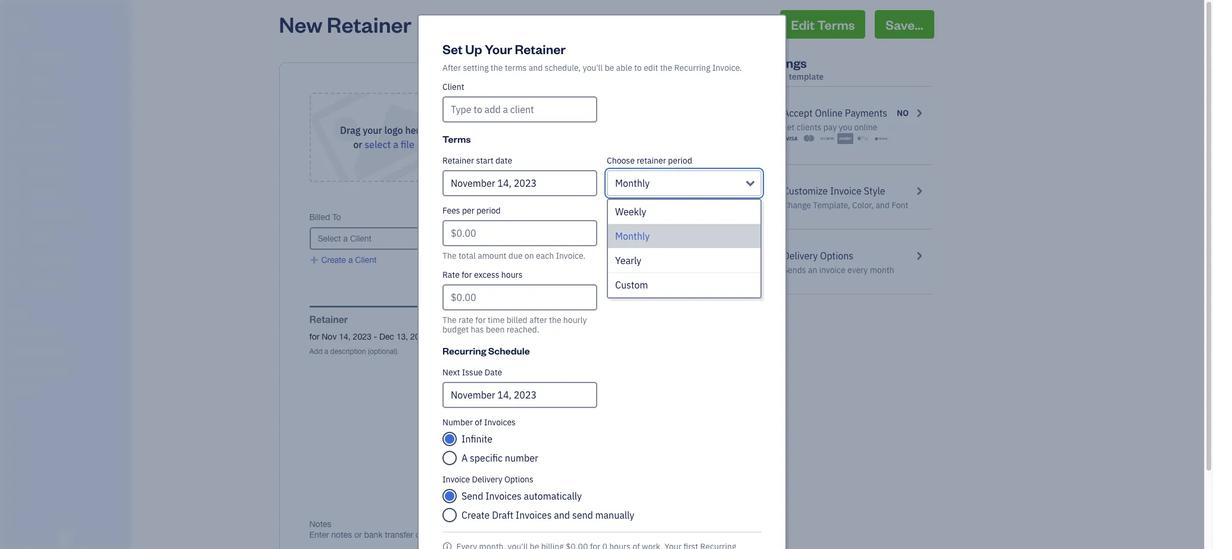 Task type: describe. For each thing, give the bounding box(es) containing it.
invoice delivery options
[[442, 475, 534, 485]]

after
[[529, 315, 547, 326]]

let clients pay you online
[[783, 122, 877, 133]]

settings for this template
[[758, 54, 824, 82]]

Rate for excess hours text field
[[442, 285, 597, 311]]

edit terms button for new retainer
[[780, 10, 865, 39]]

amount for amount due ( usd ) $0.00
[[643, 213, 672, 222]]

billed to
[[309, 213, 341, 222]]

1 vertical spatial invoices
[[485, 491, 522, 503]]

1 horizontal spatial edit terms
[[791, 16, 855, 33]]

1 vertical spatial edit
[[446, 332, 460, 342]]

0 horizontal spatial recurring
[[442, 345, 486, 357]]

rate
[[458, 315, 473, 326]]

edit terms button for retainer
[[436, 332, 485, 342]]

freshbooks image
[[56, 531, 75, 545]]

issue inside set up your retainer dialog
[[462, 367, 483, 378]]

period for choose retainer period
[[668, 155, 692, 166]]

select
[[365, 139, 391, 151]]

owner
[[10, 24, 31, 33]]

rate for excess hours
[[442, 270, 523, 280]]

apple pay image
[[855, 133, 871, 145]]

estimate image
[[8, 97, 22, 109]]

report image
[[8, 278, 22, 290]]

create a client
[[321, 255, 377, 265]]

customize
[[783, 185, 828, 197]]

billed
[[507, 315, 527, 326]]

11/14/2023
[[437, 223, 480, 233]]

info image
[[442, 543, 452, 550]]

amount due ( usd ) $0.00
[[643, 213, 713, 246]]

budget
[[442, 325, 469, 335]]

file
[[401, 139, 414, 151]]

you
[[839, 122, 852, 133]]

dashboard image
[[8, 52, 22, 64]]

create for create draft invoices and send manually
[[462, 510, 490, 522]]

rate
[[442, 270, 460, 280]]

excess
[[474, 270, 499, 280]]

new retainer
[[279, 10, 411, 38]]

online
[[854, 122, 877, 133]]

invoice image
[[8, 120, 22, 132]]

terms inside set up your retainer dialog
[[442, 133, 471, 145]]

this
[[772, 71, 787, 82]]

number of invoices
[[442, 417, 516, 428]]

number inside invoice number 0000001
[[555, 213, 585, 222]]

2 2023 from the left
[[410, 332, 429, 342]]

a specific number
[[462, 453, 538, 464]]

date inside date of issue 11/14/2023
[[437, 213, 455, 222]]

customize invoice style
[[783, 185, 885, 197]]

(
[[691, 213, 694, 222]]

11/14/2023 button
[[437, 223, 509, 233]]

0 vertical spatial invoice
[[830, 185, 862, 197]]

per for fees
[[462, 205, 475, 216]]

for inside 'the rate for time billed after the hourly budget has been reached.'
[[475, 315, 486, 326]]

invoice for invoice delivery options
[[442, 475, 470, 485]]

select a file
[[365, 139, 414, 151]]

subtotal add a discount
[[571, 390, 628, 410]]

you'll
[[583, 63, 603, 73]]

retainer start date
[[442, 155, 512, 166]]

set
[[442, 40, 463, 57]]

new
[[279, 10, 323, 38]]

schedule
[[488, 345, 530, 357]]

start
[[476, 155, 493, 166]]

Fees per period text field
[[442, 220, 597, 247]]

due
[[508, 251, 523, 261]]

Hours per period text field
[[607, 220, 762, 247]]

$0.00
[[659, 221, 713, 246]]

total
[[458, 251, 476, 261]]

number inside set up your retainer dialog
[[442, 417, 473, 428]]

manually
[[595, 510, 634, 522]]

discover image
[[819, 133, 835, 145]]

change template, color, and font
[[783, 200, 908, 211]]

a inside subtotal add a discount
[[589, 401, 593, 410]]

no
[[897, 108, 909, 119]]

due date
[[437, 249, 472, 258]]

monthly option
[[608, 225, 760, 249]]

retainer
[[637, 155, 666, 166]]

next
[[442, 367, 460, 378]]

0 vertical spatial options
[[820, 250, 853, 262]]

been
[[486, 325, 505, 335]]

billed
[[309, 213, 330, 222]]

send invoices automatically
[[462, 491, 582, 503]]

13,
[[396, 332, 408, 342]]

draft
[[492, 510, 513, 522]]

the for the total amount due on each invoice.
[[442, 251, 457, 261]]

yearly
[[615, 255, 641, 267]]

weekly
[[615, 206, 646, 218]]

invoice number 0000001
[[526, 213, 585, 233]]

online
[[815, 107, 843, 119]]

expense image
[[8, 165, 22, 177]]

per for hours
[[631, 205, 644, 216]]

cancel button
[[710, 10, 773, 39]]

subtotal
[[597, 390, 628, 400]]

discount
[[595, 401, 628, 410]]

clients
[[797, 122, 821, 133]]

refresh image
[[765, 249, 776, 263]]

dec
[[379, 332, 394, 342]]

date inside set up your retainer dialog
[[485, 367, 502, 378]]

klo
[[10, 11, 24, 23]]

set up your retainer dialog
[[0, 0, 1204, 550]]

due for amount due
[[589, 482, 604, 491]]

)
[[711, 213, 713, 222]]

invoice
[[819, 265, 845, 276]]

be
[[605, 63, 614, 73]]

chevronright image for delivery options
[[914, 249, 925, 263]]

Client text field
[[444, 98, 596, 121]]

style
[[864, 185, 885, 197]]

invoice delivery options option group
[[438, 475, 766, 523]]

your
[[485, 40, 512, 57]]

automatically
[[524, 491, 582, 503]]

of for date
[[457, 213, 464, 222]]

settings image
[[9, 385, 127, 394]]

accept online payments
[[783, 107, 887, 119]]

1 2023 from the left
[[353, 332, 371, 342]]

invoices for of
[[484, 417, 516, 428]]

of for number
[[475, 417, 482, 428]]

amount for amount due
[[558, 482, 587, 491]]

create for create a client
[[321, 255, 346, 265]]

date of issue 11/14/2023
[[437, 213, 486, 233]]

invoices for draft
[[516, 510, 552, 522]]

date
[[495, 155, 512, 166]]

a
[[462, 453, 468, 464]]

and for change template, color, and font
[[876, 200, 890, 211]]

fees
[[442, 205, 460, 216]]

and for create draft invoices and send manually
[[554, 510, 570, 522]]

visa image
[[783, 133, 799, 145]]

Reference Number text field
[[526, 260, 610, 269]]

add a discount button
[[571, 400, 628, 411]]

month
[[870, 265, 894, 276]]

monthly inside option
[[615, 230, 650, 242]]

0 vertical spatial delivery
[[783, 250, 818, 262]]

create draft invoices and send manually
[[462, 510, 634, 522]]

able
[[616, 63, 632, 73]]

next issue date
[[442, 367, 502, 378]]

client image
[[8, 74, 22, 86]]

bank connections image
[[9, 366, 127, 375]]

save… button
[[875, 10, 934, 39]]

reference
[[526, 249, 564, 258]]



Task type: vqa. For each thing, say whether or not it's contained in the screenshot.
Expense corresponding to New Expense
no



Task type: locate. For each thing, give the bounding box(es) containing it.
date
[[437, 213, 455, 222], [454, 249, 472, 258], [485, 367, 502, 378]]

date up 11/14/2023
[[437, 213, 455, 222]]

settings
[[758, 54, 807, 71]]

1 vertical spatial number
[[442, 417, 473, 428]]

number
[[555, 213, 585, 222], [442, 417, 473, 428]]

0 vertical spatial create
[[321, 255, 346, 265]]

1 vertical spatial edit terms
[[446, 332, 485, 342]]

2 vertical spatial a
[[589, 401, 593, 410]]

color,
[[852, 200, 874, 211]]

change
[[783, 200, 811, 211]]

create inside invoice delivery options option group
[[462, 510, 490, 522]]

list box inside set up your retainer dialog
[[608, 200, 760, 298]]

0 horizontal spatial edit terms button
[[436, 332, 485, 342]]

specific
[[470, 453, 503, 464]]

period for fees per period
[[477, 205, 501, 216]]

1 vertical spatial for
[[475, 315, 486, 326]]

1 vertical spatial the
[[442, 315, 457, 326]]

money image
[[8, 233, 22, 245]]

due for amount due ( usd ) $0.00
[[674, 213, 689, 222]]

1 vertical spatial issue
[[462, 367, 483, 378]]

american express image
[[837, 133, 853, 145]]

edit
[[644, 63, 658, 73]]

1 vertical spatial options
[[504, 475, 534, 485]]

14,
[[339, 332, 351, 342]]

1 horizontal spatial the
[[549, 315, 561, 326]]

hourly
[[563, 315, 587, 326]]

0 horizontal spatial invoice
[[442, 475, 470, 485]]

cancel
[[721, 16, 763, 33]]

payment image
[[8, 142, 22, 154]]

period up hours per period text box
[[646, 205, 670, 216]]

0 horizontal spatial edit terms
[[446, 332, 485, 342]]

due up send at left bottom
[[589, 482, 604, 491]]

date down recurring schedule
[[485, 367, 502, 378]]

2 horizontal spatial due
[[674, 213, 689, 222]]

0 vertical spatial date
[[437, 213, 455, 222]]

1 vertical spatial of
[[475, 417, 482, 428]]

0 horizontal spatial delivery
[[472, 475, 502, 485]]

delivery down specific
[[472, 475, 502, 485]]

2 vertical spatial invoice
[[442, 475, 470, 485]]

0 horizontal spatial 2023
[[353, 332, 371, 342]]

save…
[[885, 16, 923, 33]]

1 vertical spatial invoice.
[[556, 251, 585, 261]]

1 vertical spatial amount
[[558, 482, 587, 491]]

period up 'monthly' field
[[668, 155, 692, 166]]

amount
[[478, 251, 506, 261]]

delivery
[[783, 250, 818, 262], [472, 475, 502, 485]]

nov
[[322, 332, 337, 342]]

the right edit
[[660, 63, 672, 73]]

the left rate
[[442, 315, 457, 326]]

options inside option group
[[504, 475, 534, 485]]

mastercard image
[[801, 133, 817, 145]]

1 monthly from the top
[[615, 177, 650, 189]]

font
[[892, 200, 908, 211]]

1 horizontal spatial options
[[820, 250, 853, 262]]

recurring
[[674, 63, 710, 73], [442, 345, 486, 357]]

edit up add a description (optional). text box
[[446, 332, 460, 342]]

0 horizontal spatial number
[[442, 417, 473, 428]]

0 vertical spatial monthly
[[615, 177, 650, 189]]

invoice for invoice number 0000001
[[526, 213, 553, 222]]

reached.
[[507, 325, 539, 335]]

1 vertical spatial edit terms button
[[436, 332, 485, 342]]

0 horizontal spatial of
[[457, 213, 464, 222]]

issue right the next
[[462, 367, 483, 378]]

1 vertical spatial delivery
[[472, 475, 502, 485]]

invoices up draft
[[485, 491, 522, 503]]

and left send at left bottom
[[554, 510, 570, 522]]

edit up settings
[[791, 16, 815, 33]]

plus image
[[309, 255, 319, 266]]

1 vertical spatial due
[[437, 249, 452, 258]]

the right after
[[549, 315, 561, 326]]

and inside set up your retainer after setting the terms and schedule, you'll be able to edit the recurring invoice.
[[529, 63, 543, 73]]

team members image
[[9, 328, 127, 337]]

template
[[789, 71, 824, 82]]

for
[[758, 71, 770, 82]]

of inside date of issue 11/14/2023
[[457, 213, 464, 222]]

retainer
[[327, 10, 411, 38], [515, 40, 566, 57], [442, 155, 474, 166], [309, 314, 348, 325]]

custom option
[[608, 273, 760, 298]]

1 vertical spatial a
[[348, 255, 353, 265]]

invoice. left the for
[[712, 63, 742, 73]]

setting
[[463, 63, 489, 73]]

timer image
[[8, 210, 22, 222]]

0 horizontal spatial due
[[437, 249, 452, 258]]

1 horizontal spatial a
[[393, 139, 398, 151]]

1 vertical spatial invoice
[[526, 213, 553, 222]]

1 horizontal spatial of
[[475, 417, 482, 428]]

custom
[[615, 279, 648, 291]]

0 vertical spatial edit
[[791, 16, 815, 33]]

1 the from the top
[[442, 251, 457, 261]]

send
[[462, 491, 483, 503]]

2 vertical spatial due
[[589, 482, 604, 491]]

issue up 11/14/2023 button on the left
[[466, 213, 486, 222]]

chart image
[[8, 255, 22, 267]]

0 vertical spatial client
[[442, 82, 464, 92]]

-
[[374, 332, 377, 342]]

2 horizontal spatial and
[[876, 200, 890, 211]]

0 vertical spatial the
[[442, 251, 457, 261]]

options up send invoices automatically
[[504, 475, 534, 485]]

0 vertical spatial and
[[529, 63, 543, 73]]

0 horizontal spatial edit
[[446, 332, 460, 342]]

invoice. right each
[[556, 251, 585, 261]]

a right add
[[589, 401, 593, 410]]

items and services image
[[9, 347, 127, 356]]

1 horizontal spatial client
[[442, 82, 464, 92]]

2023 right 13,
[[410, 332, 429, 342]]

1 vertical spatial date
[[454, 249, 472, 258]]

the total amount due on each invoice.
[[442, 251, 585, 261]]

1 vertical spatial create
[[462, 510, 490, 522]]

invoice up 0000001
[[526, 213, 553, 222]]

add
[[571, 401, 586, 410]]

1 horizontal spatial delivery
[[783, 250, 818, 262]]

a for client
[[348, 255, 353, 265]]

0 vertical spatial issue
[[466, 213, 486, 222]]

recurring schedule
[[442, 345, 530, 357]]

0 vertical spatial amount
[[643, 213, 672, 222]]

1 horizontal spatial recurring
[[674, 63, 710, 73]]

accept
[[783, 107, 813, 119]]

1 vertical spatial client
[[355, 255, 377, 265]]

of
[[457, 213, 464, 222], [475, 417, 482, 428]]

apps image
[[9, 308, 127, 318]]

invoice inside invoice delivery options option group
[[442, 475, 470, 485]]

schedule,
[[545, 63, 581, 73]]

the rate for time billed after the hourly budget has been reached.
[[442, 315, 587, 335]]

number up infinite
[[442, 417, 473, 428]]

a for file
[[393, 139, 398, 151]]

1 vertical spatial terms
[[442, 133, 471, 145]]

choose
[[607, 155, 635, 166]]

1 chevronright image from the top
[[914, 184, 925, 198]]

0 vertical spatial invoice.
[[712, 63, 742, 73]]

1 horizontal spatial edit terms button
[[780, 10, 865, 39]]

0 vertical spatial edit terms button
[[780, 10, 865, 39]]

weekly option
[[608, 200, 760, 225]]

0 vertical spatial a
[[393, 139, 398, 151]]

hours per period
[[607, 205, 670, 216]]

monthly down weekly
[[615, 230, 650, 242]]

fees per period
[[442, 205, 501, 216]]

options up the sends an invoice every month
[[820, 250, 853, 262]]

invoice inside invoice number 0000001
[[526, 213, 553, 222]]

the left terms
[[491, 63, 503, 73]]

recurring right edit
[[674, 63, 710, 73]]

edit terms down rate
[[446, 332, 485, 342]]

the for time
[[549, 315, 561, 326]]

Notes text field
[[309, 530, 713, 541]]

1 horizontal spatial amount
[[643, 213, 672, 222]]

a right plus icon
[[348, 255, 353, 265]]

of up 11/14/2023
[[457, 213, 464, 222]]

1 horizontal spatial edit
[[791, 16, 815, 33]]

0 vertical spatial chevronright image
[[914, 184, 925, 198]]

the inside 'the rate for time billed after the hourly budget has been reached.'
[[549, 315, 561, 326]]

after
[[442, 63, 461, 73]]

1 horizontal spatial create
[[462, 510, 490, 522]]

list box containing weekly
[[608, 200, 760, 298]]

number of invoices option group
[[442, 432, 762, 466]]

terms
[[505, 63, 527, 73]]

2 horizontal spatial a
[[589, 401, 593, 410]]

0 horizontal spatial amount
[[558, 482, 587, 491]]

0 vertical spatial due
[[674, 213, 689, 222]]

yearly option
[[608, 249, 760, 273]]

0 vertical spatial number
[[555, 213, 585, 222]]

a left file at the top of the page
[[393, 139, 398, 151]]

1 per from the left
[[462, 205, 475, 216]]

amount
[[643, 213, 672, 222], [558, 482, 587, 491]]

to
[[332, 213, 341, 222]]

1 vertical spatial chevronright image
[[914, 249, 925, 263]]

client right plus icon
[[355, 255, 377, 265]]

number
[[505, 453, 538, 464]]

recurring inside set up your retainer after setting the terms and schedule, you'll be able to edit the recurring invoice.
[[674, 63, 710, 73]]

klo owner
[[10, 11, 31, 33]]

the left total
[[442, 251, 457, 261]]

each
[[536, 251, 554, 261]]

client down the after
[[442, 82, 464, 92]]

edit terms button up settings for this template
[[780, 10, 865, 39]]

0 horizontal spatial a
[[348, 255, 353, 265]]

chevronright image
[[914, 106, 925, 120]]

0 vertical spatial edit terms
[[791, 16, 855, 33]]

to
[[634, 63, 642, 73]]

date up rate
[[454, 249, 472, 258]]

2 vertical spatial invoices
[[516, 510, 552, 522]]

due left (
[[674, 213, 689, 222]]

invoices up infinite
[[484, 417, 516, 428]]

and down style
[[876, 200, 890, 211]]

let
[[783, 122, 795, 133]]

create right plus icon
[[321, 255, 346, 265]]

per right fees at top
[[462, 205, 475, 216]]

of inside set up your retainer dialog
[[475, 417, 482, 428]]

due up rate
[[437, 249, 452, 258]]

bank image
[[873, 133, 889, 145]]

0 vertical spatial for
[[462, 270, 472, 280]]

client inside set up your retainer dialog
[[442, 82, 464, 92]]

create inside "button"
[[321, 255, 346, 265]]

1 vertical spatial and
[[876, 200, 890, 211]]

1 horizontal spatial invoice
[[526, 213, 553, 222]]

invoice down a
[[442, 475, 470, 485]]

on
[[525, 251, 534, 261]]

of up infinite
[[475, 417, 482, 428]]

1 horizontal spatial invoice.
[[712, 63, 742, 73]]

time
[[488, 315, 505, 326]]

0 horizontal spatial create
[[321, 255, 346, 265]]

a
[[393, 139, 398, 151], [348, 255, 353, 265], [589, 401, 593, 410]]

2 horizontal spatial invoice
[[830, 185, 862, 197]]

pencil image
[[436, 332, 446, 342]]

2 vertical spatial date
[[485, 367, 502, 378]]

chevronright image for customize invoice style
[[914, 184, 925, 198]]

0 horizontal spatial and
[[529, 63, 543, 73]]

monthly inside field
[[615, 177, 650, 189]]

due inside amount due ( usd ) $0.00
[[674, 213, 689, 222]]

0 vertical spatial of
[[457, 213, 464, 222]]

2 chevronright image from the top
[[914, 249, 925, 263]]

0 horizontal spatial options
[[504, 475, 534, 485]]

the inside 'the rate for time billed after the hourly budget has been reached.'
[[442, 315, 457, 326]]

2 vertical spatial terms
[[462, 332, 485, 342]]

2 horizontal spatial for
[[475, 315, 486, 326]]

edit terms button down rate
[[436, 332, 485, 342]]

client inside "button"
[[355, 255, 377, 265]]

0 vertical spatial invoices
[[484, 417, 516, 428]]

0000001
[[526, 223, 559, 233]]

0 vertical spatial recurring
[[674, 63, 710, 73]]

the for the rate for time billed after the hourly budget has been reached.
[[442, 315, 457, 326]]

1 horizontal spatial 2023
[[410, 332, 429, 342]]

amount due
[[558, 482, 604, 491]]

Retainer period field
[[607, 170, 762, 197]]

sends an invoice every month
[[783, 265, 894, 276]]

delivery inside option group
[[472, 475, 502, 485]]

options
[[820, 250, 853, 262], [504, 475, 534, 485]]

a inside "button"
[[348, 255, 353, 265]]

Add a description (optional). text field
[[309, 347, 592, 357]]

1 horizontal spatial due
[[589, 482, 604, 491]]

amount inside amount due ( usd ) $0.00
[[643, 213, 672, 222]]

pay
[[823, 122, 837, 133]]

chevronright image
[[914, 184, 925, 198], [914, 249, 925, 263]]

every
[[847, 265, 868, 276]]

period up 11/14/2023 button on the left
[[477, 205, 501, 216]]

the for retainer
[[491, 63, 503, 73]]

and inside invoice delivery options option group
[[554, 510, 570, 522]]

2 monthly from the top
[[615, 230, 650, 242]]

delivery options
[[783, 250, 853, 262]]

sends
[[783, 265, 806, 276]]

and right terms
[[529, 63, 543, 73]]

create down send
[[462, 510, 490, 522]]

for
[[462, 270, 472, 280], [475, 315, 486, 326], [309, 332, 319, 342]]

notes
[[309, 520, 331, 529]]

template,
[[813, 200, 850, 211]]

1 horizontal spatial for
[[462, 270, 472, 280]]

issue inside date of issue 11/14/2023
[[466, 213, 486, 222]]

0 horizontal spatial invoice.
[[556, 251, 585, 261]]

main element
[[0, 0, 161, 550]]

2 vertical spatial for
[[309, 332, 319, 342]]

edit terms up settings for this template
[[791, 16, 855, 33]]

recurring down budget
[[442, 345, 486, 357]]

invoice up change template, color, and font
[[830, 185, 862, 197]]

project image
[[8, 188, 22, 199]]

retainer inside set up your retainer after setting the terms and schedule, you'll be able to edit the recurring invoice.
[[515, 40, 566, 57]]

create
[[321, 255, 346, 265], [462, 510, 490, 522]]

0 horizontal spatial the
[[491, 63, 503, 73]]

0 vertical spatial terms
[[817, 16, 855, 33]]

2 the from the top
[[442, 315, 457, 326]]

monthly
[[615, 177, 650, 189], [615, 230, 650, 242]]

period for hours per period
[[646, 205, 670, 216]]

2023 left -
[[353, 332, 371, 342]]

number up '0000001' button
[[555, 213, 585, 222]]

invoice. inside set up your retainer after setting the terms and schedule, you'll be able to edit the recurring invoice.
[[712, 63, 742, 73]]

Invoice issue date in MM/DD/YYYY format text field
[[442, 382, 597, 409]]

2 per from the left
[[631, 205, 644, 216]]

paintbrush image
[[765, 184, 776, 198]]

per right hours
[[631, 205, 644, 216]]

0 horizontal spatial client
[[355, 255, 377, 265]]

2 vertical spatial and
[[554, 510, 570, 522]]

1 horizontal spatial per
[[631, 205, 644, 216]]

invoices down send invoices automatically
[[516, 510, 552, 522]]

list box
[[608, 200, 760, 298]]

monthly down choose
[[615, 177, 650, 189]]

1 horizontal spatial number
[[555, 213, 585, 222]]

0 horizontal spatial per
[[462, 205, 475, 216]]

Start date in MM/DD/YYYY format text field
[[442, 170, 597, 197]]

delivery up sends
[[783, 250, 818, 262]]

0 horizontal spatial for
[[309, 332, 319, 342]]

1 vertical spatial recurring
[[442, 345, 486, 357]]

2 horizontal spatial the
[[660, 63, 672, 73]]



